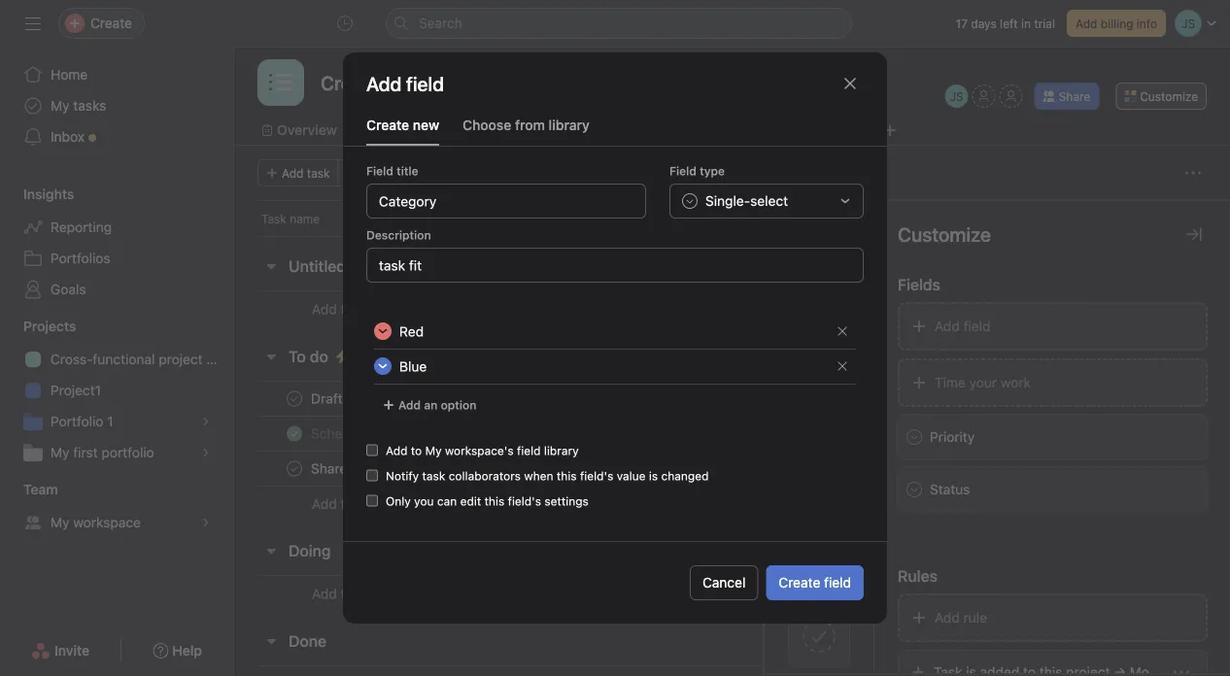Task type: vqa. For each thing, say whether or not it's contained in the screenshot.
'STARTED'
no



Task type: describe. For each thing, give the bounding box(es) containing it.
js
[[950, 89, 964, 103]]

list link
[[360, 120, 399, 141]]

teams element
[[0, 472, 233, 542]]

time your work button
[[898, 359, 1208, 407]]

Only you can edit this field's settings checkbox
[[366, 495, 378, 507]]

this for edit
[[485, 495, 505, 508]]

share timeline with teammates cell
[[234, 451, 697, 487]]

projects button
[[0, 317, 76, 336]]

1 vertical spatial priority
[[930, 429, 975, 445]]

my for my first portfolio
[[51, 445, 70, 461]]

is
[[649, 470, 658, 483]]

row containing task name
[[234, 200, 1230, 236]]

title
[[397, 164, 419, 178]]

task for notify
[[422, 470, 445, 483]]

customize inside dropdown button
[[1140, 89, 1198, 103]]

to
[[411, 444, 422, 458]]

Notify task collaborators when this field's value is changed checkbox
[[366, 470, 378, 482]]

insights element
[[0, 177, 233, 309]]

share
[[1059, 89, 1091, 103]]

add field
[[366, 72, 444, 95]]

insights button
[[0, 185, 74, 204]]

field's for settings
[[508, 495, 541, 508]]

single-select button
[[670, 184, 864, 219]]

search
[[419, 15, 463, 31]]

inbox link
[[12, 121, 222, 153]]

first
[[73, 445, 98, 461]]

team
[[23, 482, 58, 498]]

days
[[971, 17, 997, 30]]

portfolios link
[[12, 243, 222, 274]]

list image
[[269, 71, 293, 94]]

add task… inside header to do tree grid
[[312, 496, 378, 512]]

goals link
[[12, 274, 222, 305]]

add an option button
[[374, 392, 485, 419]]

add inside add rule button
[[935, 610, 960, 626]]

completed checkbox for 'draft project brief' text box
[[283, 387, 306, 411]]

cross-
[[51, 351, 93, 367]]

Priority, Stage, Status… text field
[[366, 184, 646, 219]]

assignee
[[705, 212, 755, 225]]

add down schedule kickoff meeting text box
[[386, 444, 408, 458]]

reporting
[[51, 219, 112, 235]]

only
[[386, 495, 411, 508]]

add inside add field button
[[935, 318, 960, 334]]

done
[[289, 632, 327, 651]]

my for my workspace
[[51, 515, 70, 531]]

add field dialog
[[343, 53, 887, 624]]

close details image
[[1187, 226, 1202, 242]]

trial
[[1034, 17, 1055, 30]]

this for when
[[557, 470, 577, 483]]

reporting link
[[12, 212, 222, 243]]

add task… button for doing
[[312, 584, 378, 605]]

only you can edit this field's settings
[[386, 495, 589, 508]]

work
[[1001, 375, 1031, 391]]

home
[[51, 67, 88, 83]]

type an option name field for first remove option 'image' from the bottom of the create new tab panel
[[392, 350, 829, 383]]

changed
[[661, 470, 709, 483]]

header to do tree grid
[[234, 381, 1230, 522]]

cross-functional project plan
[[51, 351, 233, 367]]

create new tab panel
[[343, 147, 887, 624]]

add rule button
[[898, 594, 1208, 642]]

my first portfolio
[[51, 445, 154, 461]]

add down untitled
[[312, 301, 337, 317]]

close this dialog image
[[843, 76, 858, 91]]

search list box
[[386, 8, 852, 39]]

priority inside row
[[936, 212, 975, 225]]

create for create new
[[366, 117, 409, 133]]

create for create field
[[779, 575, 821, 591]]

settings
[[545, 495, 589, 508]]

due
[[820, 212, 842, 225]]

portfolio 1
[[51, 414, 113, 430]]

add inside add an option button
[[398, 399, 421, 412]]

create new
[[366, 117, 439, 133]]

collaborators
[[449, 470, 521, 483]]

add billing info
[[1076, 17, 1158, 30]]

collapse task list for this section image for done
[[263, 634, 279, 649]]

done button
[[289, 624, 327, 659]]

completed image for schedule kickoff meeting text box
[[283, 422, 306, 446]]

single-
[[706, 193, 750, 209]]

description
[[366, 228, 431, 242]]

cancel
[[703, 575, 746, 591]]

add inside add task button
[[282, 166, 304, 180]]

my for my tasks
[[51, 98, 70, 114]]

add task… row for untitled section
[[234, 291, 1230, 328]]

field title
[[366, 164, 419, 178]]

forms
[[802, 578, 837, 592]]

my inside create new tab panel
[[425, 444, 442, 458]]

add an option
[[398, 399, 477, 412]]

untitled section
[[289, 257, 403, 276]]

customize button
[[1116, 83, 1207, 110]]

task for add
[[307, 166, 330, 180]]

my tasks
[[51, 98, 106, 114]]

task… for doing
[[341, 586, 378, 602]]

add to my workspace's field library
[[386, 444, 579, 458]]

share button
[[1035, 83, 1099, 110]]

add rule
[[935, 610, 987, 626]]

workspace's
[[445, 444, 514, 458]]

17 days left in trial
[[956, 17, 1055, 30]]

to do
[[289, 347, 328, 366]]

inbox
[[51, 129, 85, 145]]

option
[[441, 399, 477, 412]]

task… inside header to do tree grid
[[341, 496, 378, 512]]

my first portfolio link
[[12, 437, 222, 468]]

notify
[[386, 470, 419, 483]]



Task type: locate. For each thing, give the bounding box(es) containing it.
1 task… from the top
[[341, 301, 378, 317]]

global element
[[0, 48, 233, 164]]

untitled section button
[[289, 249, 403, 284]]

1 vertical spatial completed image
[[283, 422, 306, 446]]

2 vertical spatial add task… button
[[312, 584, 378, 605]]

select
[[750, 193, 788, 209]]

completed checkbox inside schedule kickoff meeting 'cell'
[[283, 422, 306, 446]]

field's down when
[[508, 495, 541, 508]]

1 horizontal spatial create
[[779, 575, 821, 591]]

type an option name field for 2nd remove option 'image' from the bottom
[[392, 315, 829, 348]]

value
[[617, 470, 646, 483]]

insights
[[23, 186, 74, 202]]

field up when
[[517, 444, 541, 458]]

1 vertical spatial remove option image
[[837, 361, 848, 372]]

remove option image
[[837, 326, 848, 337], [837, 361, 848, 372]]

3 collapse task list for this section image from the top
[[263, 634, 279, 649]]

create left new
[[366, 117, 409, 133]]

0 vertical spatial create
[[366, 117, 409, 133]]

add inside header to do tree grid
[[312, 496, 337, 512]]

1 vertical spatial field's
[[508, 495, 541, 508]]

my right to
[[425, 444, 442, 458]]

priority up fields
[[936, 212, 975, 225]]

plan
[[206, 351, 233, 367]]

3 add task… from the top
[[312, 586, 378, 602]]

edit
[[460, 495, 481, 508]]

rules for to do image
[[334, 349, 350, 364]]

completed image down to
[[283, 387, 306, 411]]

17
[[956, 17, 968, 30]]

0 vertical spatial remove option image
[[837, 326, 848, 337]]

1 vertical spatial add task…
[[312, 496, 378, 512]]

choose from library
[[463, 117, 590, 133]]

doing button
[[289, 534, 331, 569]]

task
[[307, 166, 330, 180], [422, 470, 445, 483]]

create right cancel
[[779, 575, 821, 591]]

2 type an option name field from the top
[[392, 350, 829, 383]]

1
[[107, 414, 113, 430]]

tab list containing create new
[[343, 115, 887, 147]]

task…
[[341, 301, 378, 317], [341, 496, 378, 512], [341, 586, 378, 602]]

goals
[[51, 281, 86, 297]]

1 add task… from the top
[[312, 301, 378, 317]]

0 vertical spatial this
[[557, 470, 577, 483]]

1 vertical spatial add task… button
[[312, 494, 378, 515]]

collapse task list for this section image
[[263, 543, 279, 559]]

0 horizontal spatial customize
[[898, 223, 991, 245]]

time
[[935, 375, 966, 391]]

Type an option name field
[[392, 315, 829, 348], [392, 350, 829, 383]]

add down overview link
[[282, 166, 304, 180]]

field up time your work
[[964, 318, 991, 334]]

2 field from the left
[[670, 164, 697, 178]]

add left 'only you can edit this field's settings' checkbox
[[312, 496, 337, 512]]

library up notify task collaborators when this field's value is changed
[[544, 444, 579, 458]]

cancel button
[[690, 566, 758, 601]]

1 add task… button from the top
[[312, 299, 378, 320]]

my left tasks
[[51, 98, 70, 114]]

workspace
[[73, 515, 141, 531]]

2 horizontal spatial field
[[964, 318, 991, 334]]

priority up status
[[930, 429, 975, 445]]

1 vertical spatial customize
[[898, 223, 991, 245]]

time your work
[[935, 375, 1031, 391]]

add
[[1076, 17, 1098, 30], [282, 166, 304, 180], [312, 301, 337, 317], [935, 318, 960, 334], [398, 399, 421, 412], [386, 444, 408, 458], [312, 496, 337, 512], [312, 586, 337, 602], [935, 610, 960, 626]]

add task… button inside header to do tree grid
[[312, 494, 378, 515]]

1 field from the left
[[366, 164, 393, 178]]

1 vertical spatial task…
[[341, 496, 378, 512]]

2 vertical spatial task…
[[341, 586, 378, 602]]

Completed checkbox
[[283, 457, 306, 481]]

task
[[261, 212, 287, 225]]

draft project brief cell
[[234, 381, 697, 417]]

0 vertical spatial add task… button
[[312, 299, 378, 320]]

1 horizontal spatial field
[[670, 164, 697, 178]]

0 vertical spatial task
[[307, 166, 330, 180]]

1 horizontal spatial customize
[[1140, 89, 1198, 103]]

this right edit
[[485, 495, 505, 508]]

project1
[[51, 382, 101, 398]]

add task… for untitled section
[[312, 301, 378, 317]]

2 vertical spatial add task… row
[[234, 575, 1230, 612]]

completed image inside draft project brief cell
[[283, 387, 306, 411]]

rules
[[898, 567, 938, 586]]

to
[[289, 347, 306, 366]]

1 collapse task list for this section image from the top
[[263, 259, 279, 274]]

left
[[1000, 17, 1018, 30]]

2 vertical spatial add task…
[[312, 586, 378, 602]]

1 completed image from the top
[[283, 387, 306, 411]]

collapse task list for this section image left to
[[263, 349, 279, 364]]

completed image
[[283, 457, 306, 481]]

Schedule kickoff meeting text field
[[307, 424, 476, 444]]

0 horizontal spatial create
[[366, 117, 409, 133]]

field for field title
[[366, 164, 393, 178]]

section
[[350, 257, 403, 276]]

create inside 'tab list'
[[366, 117, 409, 133]]

0 horizontal spatial field's
[[508, 495, 541, 508]]

library
[[549, 117, 590, 133], [544, 444, 579, 458]]

create field
[[779, 575, 851, 591]]

1 completed checkbox from the top
[[283, 387, 306, 411]]

cell
[[696, 416, 813, 452]]

completed image up completed image
[[283, 422, 306, 446]]

timeline link
[[523, 120, 593, 141]]

add task… button
[[312, 299, 378, 320], [312, 494, 378, 515], [312, 584, 378, 605]]

collapse task list for this section image left untitled
[[263, 259, 279, 274]]

add billing info button
[[1067, 10, 1166, 37]]

field left rules at the bottom right of page
[[824, 575, 851, 591]]

task inside add task button
[[307, 166, 330, 180]]

Add to My workspace's field library checkbox
[[366, 445, 378, 456]]

from
[[515, 117, 545, 133]]

1 horizontal spatial task
[[422, 470, 445, 483]]

0 vertical spatial completed image
[[283, 387, 306, 411]]

tab list
[[343, 115, 887, 147]]

task up you
[[422, 470, 445, 483]]

my inside projects element
[[51, 445, 70, 461]]

Draft project brief text field
[[307, 389, 429, 409]]

status
[[930, 482, 970, 498]]

Share timeline with teammates text field
[[307, 459, 509, 479]]

invite button
[[19, 634, 102, 669]]

due date
[[820, 212, 870, 225]]

completed image for 'draft project brief' text box
[[283, 387, 306, 411]]

3 task… from the top
[[341, 586, 378, 602]]

completed checkbox for schedule kickoff meeting text box
[[283, 422, 306, 446]]

doing
[[289, 542, 331, 560]]

add task… down doing button
[[312, 586, 378, 602]]

library inside create new tab panel
[[544, 444, 579, 458]]

add task… down notify task collaborators when this field's value is changed checkbox
[[312, 496, 378, 512]]

field for field type
[[670, 164, 697, 178]]

fields
[[898, 276, 941, 294]]

home link
[[12, 59, 222, 90]]

billing
[[1101, 17, 1134, 30]]

field left type on the top
[[670, 164, 697, 178]]

project1 link
[[12, 375, 222, 406]]

add left "an"
[[398, 399, 421, 412]]

field type
[[670, 164, 725, 178]]

2 remove option image from the top
[[837, 361, 848, 372]]

completed image inside schedule kickoff meeting 'cell'
[[283, 422, 306, 446]]

1 horizontal spatial field's
[[580, 470, 614, 483]]

portfolio
[[51, 414, 103, 430]]

my inside "link"
[[51, 515, 70, 531]]

can
[[437, 495, 457, 508]]

type
[[700, 164, 725, 178]]

collapse task list for this section image left done button
[[263, 634, 279, 649]]

add task… row
[[234, 291, 1230, 328], [234, 486, 1230, 522], [234, 575, 1230, 612]]

portfolios
[[51, 250, 110, 266]]

2 completed image from the top
[[283, 422, 306, 446]]

add field button
[[898, 302, 1208, 351]]

task… down untitled section button
[[341, 301, 378, 317]]

project
[[159, 351, 203, 367]]

0 vertical spatial priority
[[936, 212, 975, 225]]

task inside create new tab panel
[[422, 470, 445, 483]]

collapse task list for this section image for untitled section
[[263, 259, 279, 274]]

search button
[[386, 8, 852, 39]]

untitled
[[289, 257, 346, 276]]

task down 'overview'
[[307, 166, 330, 180]]

field's left value
[[580, 470, 614, 483]]

add task… button down doing button
[[312, 584, 378, 605]]

0 vertical spatial library
[[549, 117, 590, 133]]

1 vertical spatial library
[[544, 444, 579, 458]]

2 collapse task list for this section image from the top
[[263, 349, 279, 364]]

choose
[[463, 117, 512, 133]]

1 remove option image from the top
[[837, 326, 848, 337]]

1 type an option name field from the top
[[392, 315, 829, 348]]

add field
[[935, 318, 991, 334]]

0 vertical spatial customize
[[1140, 89, 1198, 103]]

add task… down untitled section button
[[312, 301, 378, 317]]

0 vertical spatial add task…
[[312, 301, 378, 317]]

schedule kickoff meeting cell
[[234, 416, 697, 452]]

task… down 'only you can edit this field's settings' checkbox
[[341, 586, 378, 602]]

when
[[524, 470, 554, 483]]

0 horizontal spatial task
[[307, 166, 330, 180]]

add left rule
[[935, 610, 960, 626]]

row
[[234, 200, 1230, 236], [258, 235, 1207, 237], [234, 381, 1230, 417], [234, 416, 1230, 452], [234, 451, 1230, 487], [234, 666, 1230, 676]]

add task… button for untitled section
[[312, 299, 378, 320]]

field left title
[[366, 164, 393, 178]]

add down fields
[[935, 318, 960, 334]]

list
[[376, 122, 399, 138]]

notify task collaborators when this field's value is changed
[[386, 470, 709, 483]]

library inside 'tab list'
[[549, 117, 590, 133]]

1 vertical spatial type an option name field
[[392, 350, 829, 383]]

invite
[[54, 643, 90, 659]]

my left first
[[51, 445, 70, 461]]

0 vertical spatial add task… row
[[234, 291, 1230, 328]]

add task… for doing
[[312, 586, 378, 602]]

name
[[290, 212, 320, 225]]

1 vertical spatial completed checkbox
[[283, 422, 306, 446]]

to do button
[[289, 339, 328, 374]]

0 vertical spatial task…
[[341, 301, 378, 317]]

add task… button down untitled section button
[[312, 299, 378, 320]]

completed checkbox up completed image
[[283, 422, 306, 446]]

2 vertical spatial collapse task list for this section image
[[263, 634, 279, 649]]

2 add task… from the top
[[312, 496, 378, 512]]

2 task… from the top
[[341, 496, 378, 512]]

you
[[414, 495, 434, 508]]

2 add task… button from the top
[[312, 494, 378, 515]]

0 vertical spatial field's
[[580, 470, 614, 483]]

projects element
[[0, 309, 233, 472]]

1 add task… row from the top
[[234, 291, 1230, 328]]

1 vertical spatial task
[[422, 470, 445, 483]]

add inside add billing info button
[[1076, 17, 1098, 30]]

team button
[[0, 480, 58, 500]]

date
[[846, 212, 870, 225]]

my inside global element
[[51, 98, 70, 114]]

tasks
[[73, 98, 106, 114]]

0 horizontal spatial field
[[366, 164, 393, 178]]

task… for untitled section
[[341, 301, 378, 317]]

1 horizontal spatial this
[[557, 470, 577, 483]]

rule
[[964, 610, 987, 626]]

Completed checkbox
[[283, 387, 306, 411], [283, 422, 306, 446]]

field for add field
[[964, 318, 991, 334]]

1 horizontal spatial field
[[824, 575, 851, 591]]

0 horizontal spatial this
[[485, 495, 505, 508]]

projects
[[23, 318, 76, 334]]

0 vertical spatial type an option name field
[[392, 315, 829, 348]]

field's for value
[[580, 470, 614, 483]]

1 vertical spatial add task… row
[[234, 486, 1230, 522]]

customize down info
[[1140, 89, 1198, 103]]

add task… row for doing
[[234, 575, 1230, 612]]

task… down notify task collaborators when this field's value is changed checkbox
[[341, 496, 378, 512]]

add down doing
[[312, 586, 337, 602]]

my workspace link
[[12, 507, 222, 538]]

3 add task… row from the top
[[234, 575, 1230, 612]]

customize
[[1140, 89, 1198, 103], [898, 223, 991, 245]]

0 vertical spatial collapse task list for this section image
[[263, 259, 279, 274]]

1 vertical spatial create
[[779, 575, 821, 591]]

create inside button
[[779, 575, 821, 591]]

add left billing
[[1076, 17, 1098, 30]]

0 horizontal spatial field
[[517, 444, 541, 458]]

completed image
[[283, 387, 306, 411], [283, 422, 306, 446]]

2 add task… row from the top
[[234, 486, 1230, 522]]

completed checkbox inside draft project brief cell
[[283, 387, 306, 411]]

field for create field
[[824, 575, 851, 591]]

this up settings
[[557, 470, 577, 483]]

my down team
[[51, 515, 70, 531]]

2 vertical spatial field
[[824, 575, 851, 591]]

library right from in the top left of the page
[[549, 117, 590, 133]]

1 vertical spatial collapse task list for this section image
[[263, 349, 279, 364]]

hide sidebar image
[[25, 16, 41, 31]]

3 add task… button from the top
[[312, 584, 378, 605]]

1 vertical spatial this
[[485, 495, 505, 508]]

None text field
[[316, 65, 580, 100], [366, 248, 864, 283], [316, 65, 580, 100], [366, 248, 864, 283]]

add task
[[282, 166, 330, 180]]

timeline
[[538, 122, 593, 138]]

collapse task list for this section image
[[263, 259, 279, 274], [263, 349, 279, 364], [263, 634, 279, 649]]

info
[[1137, 17, 1158, 30]]

my workspace
[[51, 515, 141, 531]]

field
[[964, 318, 991, 334], [517, 444, 541, 458], [824, 575, 851, 591]]

0 vertical spatial completed checkbox
[[283, 387, 306, 411]]

1 vertical spatial field
[[517, 444, 541, 458]]

add task… button down notify task collaborators when this field's value is changed checkbox
[[312, 494, 378, 515]]

customize up fields
[[898, 223, 991, 245]]

0 vertical spatial field
[[964, 318, 991, 334]]

my tasks link
[[12, 90, 222, 121]]

functional
[[93, 351, 155, 367]]

2 completed checkbox from the top
[[283, 422, 306, 446]]

portfolio
[[101, 445, 154, 461]]

overview link
[[261, 120, 337, 141]]

completed checkbox down to
[[283, 387, 306, 411]]



